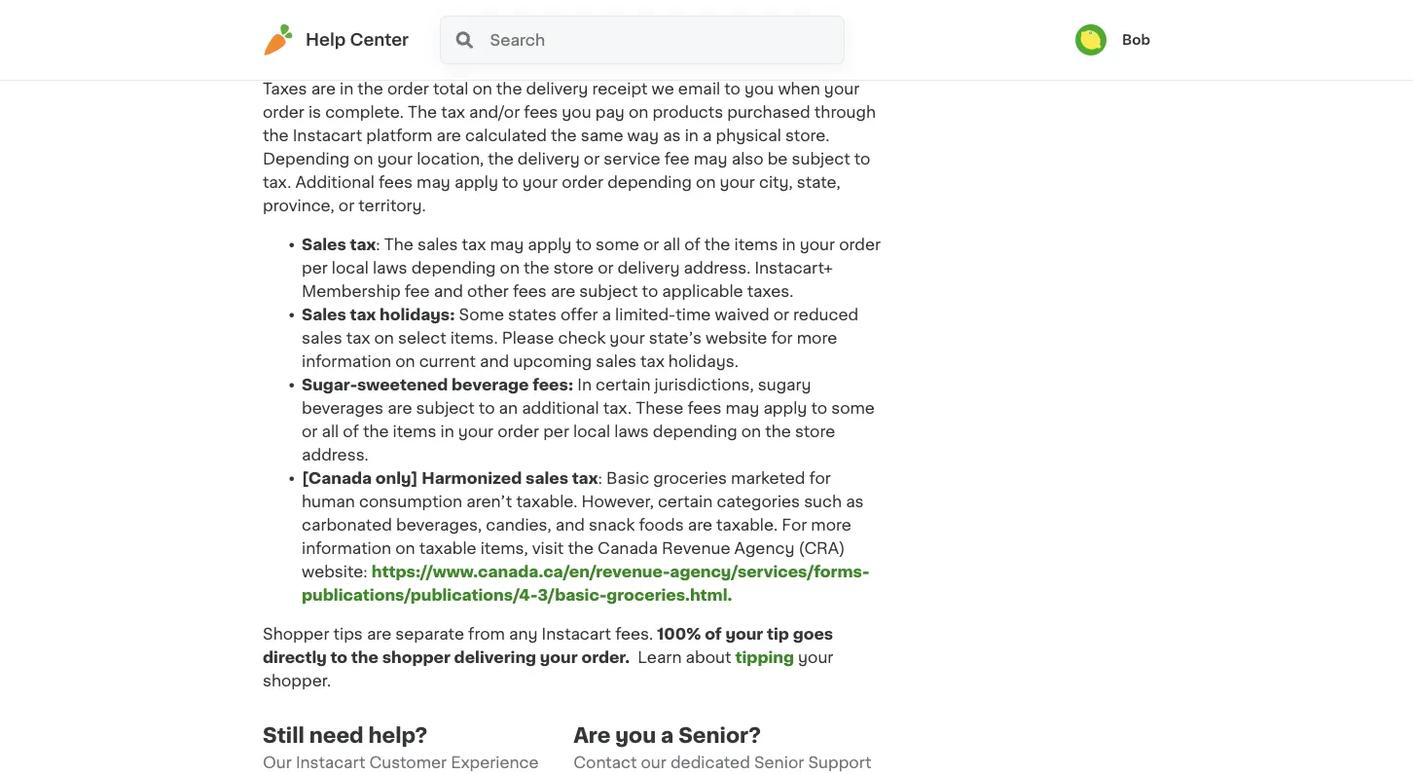 Task type: vqa. For each thing, say whether or not it's contained in the screenshot.
the middle A
yes



Task type: describe. For each thing, give the bounding box(es) containing it.
0 vertical spatial delivery
[[526, 81, 589, 96]]

https://www.canada.ca/en/revenue-agency/services/forms- publications/publications/4-3/basic-groceries.html.
[[302, 564, 870, 603]]

the down beverages at the left of the page
[[363, 423, 389, 439]]

your up tipping link
[[726, 626, 764, 642]]

taxable
[[419, 540, 477, 556]]

some inside ": the sales tax may apply to some or all of the items in your order per local laws depending on the store or delivery address. instacart+ membership fee and other fees are subject to applicable taxes."
[[596, 236, 640, 252]]

the inside ": the sales tax may apply to some or all of the items in your order per local laws depending on the store or delivery address. instacart+ membership fee and other fees are subject to applicable taxes."
[[384, 236, 414, 252]]

center
[[350, 32, 409, 48]]

sales up 'candies,'
[[526, 470, 569, 486]]

we
[[652, 81, 675, 96]]

your down calculated on the top
[[523, 174, 558, 190]]

may inside taxes are in the order total on the delivery receipt we email to you when your order is complete. the tax and/or fees you pay on products purchased through the instacart platform are calculated the same way as in a physical store. depending on your location, the delivery or service fee may also be subject to tax.
[[694, 151, 728, 166]]

an
[[499, 400, 518, 416]]

apply inside ": the sales tax may apply to some or all of the items in your order per local laws depending on the store or delivery address. instacart+ membership fee and other fees are subject to applicable taxes."
[[528, 236, 572, 252]]

a inside taxes are in the order total on the delivery receipt we email to you when your order is complete. the tax and/or fees you pay on products purchased through the instacart platform are calculated the same way as in a physical store. depending on your location, the delivery or service fee may also be subject to tax.
[[703, 127, 712, 143]]

are right tips
[[367, 626, 392, 642]]

territory.
[[359, 197, 426, 213]]

to inside 100% of your tip goes directly to the shopper delivering your order.
[[331, 649, 348, 665]]

way
[[628, 127, 659, 143]]

the up complete.
[[358, 81, 384, 96]]

our
[[641, 754, 667, 770]]

address. inside in certain jurisdictions, sugary beverages are subject to an additional tax. these fees may apply to some or all of the items in your order per local laws depending on the store address.
[[302, 447, 369, 462]]

instacart inside taxes are in the order total on the delivery receipt we email to you when your order is complete. the tax and/or fees you pay on products purchased through the instacart platform are calculated the same way as in a physical store. depending on your location, the delivery or service fee may also be subject to tax.
[[293, 127, 362, 143]]

senior?
[[679, 725, 762, 745]]

on up and/or
[[473, 81, 493, 96]]

fees up total
[[385, 28, 437, 51]]

1 horizontal spatial :
[[598, 470, 603, 486]]

to down sugary
[[812, 400, 828, 416]]

to down through
[[855, 151, 871, 166]]

any
[[509, 626, 538, 642]]

groceries.html.
[[607, 587, 733, 603]]

directly
[[263, 649, 327, 665]]

are inside ": the sales tax may apply to some or all of the items in your order per local laws depending on the store or delivery address. instacart+ membership fee and other fees are subject to applicable taxes."
[[551, 283, 576, 299]]

tax. inside in certain jurisdictions, sugary beverages are subject to an additional tax. these fees may apply to some or all of the items in your order per local laws depending on the store address.
[[603, 400, 632, 416]]

shopper
[[263, 626, 330, 642]]

2 horizontal spatial you
[[745, 81, 774, 96]]

are you a senior? contact our dedicated senior support
[[574, 725, 882, 774]]

subject inside ": the sales tax may apply to some or all of the items in your order per local laws depending on the store or delivery address. instacart+ membership fee and other fees are subject to applicable taxes."
[[580, 283, 638, 299]]

the up the states
[[524, 260, 550, 275]]

still need help? our instacart customer experience
[[263, 725, 539, 774]]

in certain jurisdictions, sugary beverages are subject to an additional tax. these fees may apply to some or all of the items in your order per local laws depending on the store address.
[[302, 377, 875, 462]]

sales down check
[[596, 353, 637, 369]]

fees inside additional fees may apply to your order depending on your city, state, province, or territory.
[[379, 174, 413, 190]]

snack
[[589, 517, 635, 532]]

1 vertical spatial instacart
[[542, 626, 612, 642]]

store inside ": the sales tax may apply to some or all of the items in your order per local laws depending on the store or delivery address. instacart+ membership fee and other fees are subject to applicable taxes."
[[554, 260, 594, 275]]

or inside in certain jurisdictions, sugary beverages are subject to an additional tax. these fees may apply to some or all of the items in your order per local laws depending on the store address.
[[302, 423, 318, 439]]

membership
[[302, 283, 401, 299]]

order left total
[[388, 81, 429, 96]]

certain inside in certain jurisdictions, sugary beverages are subject to an additional tax. these fees may apply to some or all of the items in your order per local laws depending on the store address.
[[596, 377, 651, 392]]

please
[[502, 330, 554, 345]]

instacart inside still need help? our instacart customer experience
[[296, 754, 366, 770]]

sugary
[[758, 377, 812, 392]]

candies,
[[486, 517, 552, 532]]

to up limited-
[[642, 283, 658, 299]]

the down calculated on the top
[[488, 151, 514, 166]]

the inside 100% of your tip goes directly to the shopper delivering your order.
[[351, 649, 379, 665]]

on up additional
[[354, 151, 374, 166]]

information inside some states offer a limited-time waived or reduced sales tax on select items. please check your state's website for more information on current and upcoming sales tax holidays.
[[302, 353, 392, 369]]

items,
[[481, 540, 528, 556]]

subject inside taxes are in the order total on the delivery receipt we email to you when your order is complete. the tax and/or fees you pay on products purchased through the instacart platform are calculated the same way as in a physical store. depending on your location, the delivery or service fee may also be subject to tax.
[[792, 151, 851, 166]]

holidays.
[[669, 353, 739, 369]]

learn
[[638, 649, 682, 665]]

the inside taxes are in the order total on the delivery receipt we email to you when your order is complete. the tax and/or fees you pay on products purchased through the instacart platform are calculated the same way as in a physical store. depending on your location, the delivery or service fee may also be subject to tax.
[[408, 104, 437, 120]]

limited-
[[616, 307, 676, 322]]

same
[[581, 127, 624, 143]]

website
[[706, 330, 768, 345]]

items inside ": the sales tax may apply to some or all of the items in your order per local laws depending on the store or delivery address. instacart+ membership fee and other fees are subject to applicable taxes."
[[735, 236, 778, 252]]

store inside in certain jurisdictions, sugary beverages are subject to an additional tax. these fees may apply to some or all of the items in your order per local laws depending on the store address.
[[795, 423, 836, 439]]

sales tax holidays:
[[302, 307, 455, 322]]

state's
[[649, 330, 702, 345]]

help
[[306, 32, 346, 48]]

sugar-
[[302, 377, 357, 392]]

additional
[[296, 174, 375, 190]]

sales inside ": the sales tax may apply to some or all of the items in your order per local laws depending on the store or delivery address. instacart+ membership fee and other fees are subject to applicable taxes."
[[418, 236, 458, 252]]

your down platform
[[378, 151, 413, 166]]

as inside basic groceries marketed for human consumption aren't taxable. however, certain categories such as carbonated beverages, candies, and snack foods are taxable. for more information on taxable items, visit the canada revenue agency (cra) website:
[[846, 493, 864, 509]]

tax down state's
[[641, 353, 665, 369]]

: inside ": the sales tax may apply to some or all of the items in your order per local laws depending on the store or delivery address. instacart+ membership fee and other fees are subject to applicable taxes."
[[376, 236, 381, 252]]

tax down membership
[[350, 307, 376, 322]]

tax inside taxes are in the order total on the delivery receipt we email to you when your order is complete. the tax and/or fees you pay on products purchased through the instacart platform are calculated the same way as in a physical store. depending on your location, the delivery or service fee may also be subject to tax.
[[441, 104, 465, 120]]

location,
[[417, 151, 484, 166]]

may inside additional fees may apply to your order depending on your city, state, province, or territory.
[[417, 174, 451, 190]]

purchased
[[728, 104, 811, 120]]

store.
[[786, 127, 830, 143]]

are
[[574, 725, 611, 745]]

https://www.canada.ca/en/revenue-agency/services/forms- publications/publications/4-3/basic-groceries.html. link
[[302, 564, 870, 603]]

items inside in certain jurisdictions, sugary beverages are subject to an additional tax. these fees may apply to some or all of the items in your order per local laws depending on the store address.
[[393, 423, 437, 439]]

in
[[578, 377, 592, 392]]

basic groceries marketed for human consumption aren't taxable. however, certain categories such as carbonated beverages, candies, and snack foods are taxable. for more information on taxable items, visit the canada revenue agency (cra) website:
[[302, 470, 864, 579]]

contact
[[574, 754, 637, 770]]

all inside ": the sales tax may apply to some or all of the items in your order per local laws depending on the store or delivery address. instacart+ membership fee and other fees are subject to applicable taxes."
[[663, 236, 681, 252]]

some states offer a limited-time waived or reduced sales tax on select items. please check your state's website for more information on current and upcoming sales tax holidays.
[[302, 307, 859, 369]]

revenue
[[662, 540, 731, 556]]

email
[[679, 81, 721, 96]]

may inside in certain jurisdictions, sugary beverages are subject to an additional tax. these fees may apply to some or all of the items in your order per local laws depending on the store address.
[[726, 400, 760, 416]]

tipping link
[[736, 649, 795, 665]]

on up way
[[629, 104, 649, 120]]

foods
[[639, 517, 684, 532]]

fee inside taxes are in the order total on the delivery receipt we email to you when your order is complete. the tax and/or fees you pay on products purchased through the instacart platform are calculated the same way as in a physical store. depending on your location, the delivery or service fee may also be subject to tax.
[[665, 151, 690, 166]]

the up 'depending'
[[263, 127, 289, 143]]

delivery inside ": the sales tax may apply to some or all of the items in your order per local laws depending on the store or delivery address. instacart+ membership fee and other fees are subject to applicable taxes."
[[618, 260, 680, 275]]

holidays:
[[380, 307, 455, 322]]

more inside some states offer a limited-time waived or reduced sales tax on select items. please check your state's website for more information on current and upcoming sales tax holidays.
[[797, 330, 838, 345]]

taxes for taxes are in the order total on the delivery receipt we email to you when your order is complete. the tax and/or fees you pay on products purchased through the instacart platform are calculated the same way as in a physical store. depending on your location, the delivery or service fee may also be subject to tax.
[[263, 81, 307, 96]]

upcoming
[[513, 353, 592, 369]]

on inside basic groceries marketed for human consumption aren't taxable. however, certain categories such as carbonated beverages, candies, and snack foods are taxable. for more information on taxable items, visit the canada revenue agency (cra) website:
[[396, 540, 415, 556]]

on inside ": the sales tax may apply to some or all of the items in your order per local laws depending on the store or delivery address. instacart+ membership fee and other fees are subject to applicable taxes."
[[500, 260, 520, 275]]

your left order.
[[540, 649, 578, 665]]

experience
[[451, 754, 539, 770]]

order left is
[[263, 104, 305, 120]]

receipt
[[592, 81, 648, 96]]

in up complete.
[[340, 81, 354, 96]]

shopper.
[[263, 673, 331, 688]]

on inside in certain jurisdictions, sugary beverages are subject to an additional tax. these fees may apply to some or all of the items in your order per local laws depending on the store address.
[[742, 423, 762, 439]]

sales tax
[[302, 236, 376, 252]]

human
[[302, 493, 355, 509]]

depending inside in certain jurisdictions, sugary beverages are subject to an additional tax. these fees may apply to some or all of the items in your order per local laws depending on the store address.
[[653, 423, 738, 439]]

tax up however,
[[572, 470, 598, 486]]

of inside 100% of your tip goes directly to the shopper delivering your order.
[[705, 626, 722, 642]]

jurisdictions,
[[655, 377, 754, 392]]

separate
[[396, 626, 464, 642]]

your shopper.
[[263, 649, 834, 688]]

the inside basic groceries marketed for human consumption aren't taxable. however, certain categories such as carbonated beverages, candies, and snack foods are taxable. for more information on taxable items, visit the canada revenue agency (cra) website:
[[568, 540, 594, 556]]

100% of your tip goes directly to the shopper delivering your order.
[[263, 626, 834, 665]]

states
[[508, 307, 557, 322]]

the down sugary
[[766, 423, 791, 439]]

to inside additional fees may apply to your order depending on your city, state, province, or territory.
[[502, 174, 519, 190]]

tipping
[[736, 649, 795, 665]]

check
[[558, 330, 606, 345]]

and/or
[[469, 104, 520, 120]]

total
[[433, 81, 469, 96]]

or up limited-
[[644, 236, 660, 252]]

tax up membership
[[350, 236, 376, 252]]

are up is
[[311, 81, 336, 96]]

tax inside ": the sales tax may apply to some or all of the items in your order per local laws depending on the store or delivery address. instacart+ membership fee and other fees are subject to applicable taxes."
[[462, 236, 486, 252]]

order inside ": the sales tax may apply to some or all of the items in your order per local laws depending on the store or delivery address. instacart+ membership fee and other fees are subject to applicable taxes."
[[840, 236, 881, 252]]

to right email
[[725, 81, 741, 96]]

some
[[459, 307, 504, 322]]

tax down sales tax holidays: at the top left
[[346, 330, 370, 345]]

depending inside additional fees may apply to your order depending on your city, state, province, or territory.
[[608, 174, 692, 190]]

tax. inside taxes are in the order total on the delivery receipt we email to you when your order is complete. the tax and/or fees you pay on products purchased through the instacart platform are calculated the same way as in a physical store. depending on your location, the delivery or service fee may also be subject to tax.
[[263, 174, 292, 190]]

tip
[[767, 626, 790, 642]]

additional fees may apply to your order depending on your city, state, province, or territory.
[[263, 174, 841, 213]]

sales up sugar-
[[302, 330, 342, 345]]

laws inside in certain jurisdictions, sugary beverages are subject to an additional tax. these fees may apply to some or all of the items in your order per local laws depending on the store address.
[[615, 423, 649, 439]]

waived
[[715, 307, 770, 322]]

current
[[419, 353, 476, 369]]

apply inside in certain jurisdictions, sugary beverages are subject to an additional tax. these fees may apply to some or all of the items in your order per local laws depending on the store address.
[[764, 400, 808, 416]]

[canada
[[302, 470, 372, 486]]

delivering
[[454, 649, 537, 665]]

for inside basic groceries marketed for human consumption aren't taxable. however, certain categories such as carbonated beverages, candies, and snack foods are taxable. for more information on taxable items, visit the canada revenue agency (cra) website:
[[810, 470, 831, 486]]

apply inside additional fees may apply to your order depending on your city, state, province, or territory.
[[455, 174, 499, 190]]

address. inside ": the sales tax may apply to some or all of the items in your order per local laws depending on the store or delivery address. instacart+ membership fee and other fees are subject to applicable taxes."
[[684, 260, 751, 275]]

order inside additional fees may apply to your order depending on your city, state, province, or territory.
[[562, 174, 604, 190]]

on down sales tax holidays: at the top left
[[374, 330, 394, 345]]

agency/services/forms-
[[670, 564, 870, 579]]

some inside in certain jurisdictions, sugary beverages are subject to an additional tax. these fees may apply to some or all of the items in your order per local laws depending on the store address.
[[832, 400, 875, 416]]

marketed
[[731, 470, 806, 486]]

in inside ": the sales tax may apply to some or all of the items in your order per local laws depending on the store or delivery address. instacart+ membership fee and other fees are subject to applicable taxes."
[[782, 236, 796, 252]]

our
[[263, 754, 292, 770]]

are inside basic groceries marketed for human consumption aren't taxable. however, certain categories such as carbonated beverages, candies, and snack foods are taxable. for more information on taxable items, visit the canada revenue agency (cra) website:
[[688, 517, 713, 532]]

order inside in certain jurisdictions, sugary beverages are subject to an additional tax. these fees may apply to some or all of the items in your order per local laws depending on the store address.
[[498, 423, 540, 439]]

learn about tipping
[[630, 649, 795, 665]]

fee inside ": the sales tax may apply to some or all of the items in your order per local laws depending on the store or delivery address. instacart+ membership fee and other fees are subject to applicable taxes."
[[405, 283, 430, 299]]

and inside some states offer a limited-time waived or reduced sales tax on select items. please check your state's website for more information on current and upcoming sales tax holidays.
[[480, 353, 509, 369]]

harmonized
[[422, 470, 522, 486]]

your inside your shopper.
[[799, 649, 834, 665]]

depending inside ": the sales tax may apply to some or all of the items in your order per local laws depending on the store or delivery address. instacart+ membership fee and other fees are subject to applicable taxes."
[[412, 260, 496, 275]]

1 vertical spatial delivery
[[518, 151, 580, 166]]

basic
[[607, 470, 650, 486]]



Task type: locate. For each thing, give the bounding box(es) containing it.
carbonated
[[302, 517, 392, 532]]

1 vertical spatial taxes
[[263, 81, 307, 96]]

tax. up province,
[[263, 174, 292, 190]]

1 horizontal spatial of
[[685, 236, 701, 252]]

(cra)
[[799, 540, 846, 556]]

1 sales from the top
[[302, 236, 346, 252]]

0 horizontal spatial apply
[[455, 174, 499, 190]]

or inside taxes are in the order total on the delivery receipt we email to you when your order is complete. the tax and/or fees you pay on products purchased through the instacart platform are calculated the same way as in a physical store. depending on your location, the delivery or service fee may also be subject to tax.
[[584, 151, 600, 166]]

shopper
[[382, 649, 451, 665]]

2 horizontal spatial of
[[705, 626, 722, 642]]

1 vertical spatial you
[[562, 104, 592, 120]]

0 vertical spatial apply
[[455, 174, 499, 190]]

all down beverages at the left of the page
[[322, 423, 339, 439]]

help center
[[306, 32, 409, 48]]

1 vertical spatial subject
[[580, 283, 638, 299]]

laws up membership
[[373, 260, 408, 275]]

2 vertical spatial a
[[661, 725, 674, 745]]

in up [canada only] harmonized sales tax :
[[441, 423, 454, 439]]

need
[[309, 725, 364, 745]]

help?
[[369, 725, 428, 745]]

the
[[408, 104, 437, 120], [384, 236, 414, 252]]

are inside in certain jurisdictions, sugary beverages are subject to an additional tax. these fees may apply to some or all of the items in your order per local laws depending on the store address.
[[388, 400, 412, 416]]

more down reduced
[[797, 330, 838, 345]]

2 vertical spatial subject
[[416, 400, 475, 416]]

may left "also"
[[694, 151, 728, 166]]

calculated
[[465, 127, 547, 143]]

all inside in certain jurisdictions, sugary beverages are subject to an additional tax. these fees may apply to some or all of the items in your order per local laws depending on the store address.
[[322, 423, 339, 439]]

on
[[473, 81, 493, 96], [629, 104, 649, 120], [354, 151, 374, 166], [696, 174, 716, 190], [500, 260, 520, 275], [374, 330, 394, 345], [396, 353, 415, 369], [742, 423, 762, 439], [396, 540, 415, 556]]

0 vertical spatial the
[[408, 104, 437, 120]]

1 vertical spatial certain
[[658, 493, 713, 509]]

aren't
[[467, 493, 513, 509]]

a inside are you a senior? contact our dedicated senior support
[[661, 725, 674, 745]]

depending up other
[[412, 260, 496, 275]]

1 vertical spatial the
[[384, 236, 414, 252]]

your down "also"
[[720, 174, 756, 190]]

1 vertical spatial :
[[598, 470, 603, 486]]

your up harmonized
[[458, 423, 494, 439]]

are up location,
[[437, 127, 461, 143]]

2 vertical spatial you
[[616, 725, 656, 745]]

delivery left "receipt"
[[526, 81, 589, 96]]

sales down membership
[[302, 307, 346, 322]]

of inside ": the sales tax may apply to some or all of the items in your order per local laws depending on the store or delivery address. instacart+ membership fee and other fees are subject to applicable taxes."
[[685, 236, 701, 252]]

0 vertical spatial all
[[663, 236, 681, 252]]

0 vertical spatial taxable.
[[516, 493, 578, 509]]

all
[[663, 236, 681, 252], [322, 423, 339, 439]]

0 vertical spatial per
[[302, 260, 328, 275]]

1 vertical spatial information
[[302, 540, 392, 556]]

depending
[[263, 151, 350, 166]]

0 vertical spatial laws
[[373, 260, 408, 275]]

0 horizontal spatial :
[[376, 236, 381, 252]]

0 horizontal spatial certain
[[596, 377, 651, 392]]

the up applicable
[[705, 236, 731, 252]]

subject inside in certain jurisdictions, sugary beverages are subject to an additional tax. these fees may apply to some or all of the items in your order per local laws depending on the store address.
[[416, 400, 475, 416]]

pay
[[596, 104, 625, 120]]

1 vertical spatial store
[[795, 423, 836, 439]]

1 horizontal spatial a
[[661, 725, 674, 745]]

all up applicable
[[663, 236, 681, 252]]

canada
[[598, 540, 658, 556]]

reduced
[[794, 307, 859, 322]]

publications/publications/4-
[[302, 587, 538, 603]]

depending down service
[[608, 174, 692, 190]]

2 horizontal spatial subject
[[792, 151, 851, 166]]

items up instacart+
[[735, 236, 778, 252]]

:
[[376, 236, 381, 252], [598, 470, 603, 486]]

instacart image
[[263, 24, 294, 56]]

0 horizontal spatial for
[[772, 330, 793, 345]]

in down products
[[685, 127, 699, 143]]

sales down territory.
[[418, 236, 458, 252]]

store up the offer
[[554, 260, 594, 275]]

a down products
[[703, 127, 712, 143]]

0 vertical spatial instacart
[[293, 127, 362, 143]]

your inside in certain jurisdictions, sugary beverages are subject to an additional tax. these fees may apply to some or all of the items in your order per local laws depending on the store address.
[[458, 423, 494, 439]]

delivery up additional fees may apply to your order depending on your city, state, province, or territory.
[[518, 151, 580, 166]]

2 vertical spatial apply
[[764, 400, 808, 416]]

laws inside ": the sales tax may apply to some or all of the items in your order per local laws depending on the store or delivery address. instacart+ membership fee and other fees are subject to applicable taxes."
[[373, 260, 408, 275]]

fees up territory.
[[379, 174, 413, 190]]

local up membership
[[332, 260, 369, 275]]

per down additional
[[544, 423, 570, 439]]

your
[[825, 81, 860, 96], [378, 151, 413, 166], [523, 174, 558, 190], [720, 174, 756, 190], [800, 236, 836, 252], [610, 330, 645, 345], [458, 423, 494, 439], [726, 626, 764, 642], [540, 649, 578, 665], [799, 649, 834, 665]]

you up "our"
[[616, 725, 656, 745]]

information up sugar-
[[302, 353, 392, 369]]

and inside basic groceries marketed for human consumption aren't taxable. however, certain categories such as carbonated beverages, candies, and snack foods are taxable. for more information on taxable items, visit the canada revenue agency (cra) website:
[[556, 517, 585, 532]]

your up through
[[825, 81, 860, 96]]

sweetened
[[357, 377, 448, 392]]

may inside ": the sales tax may apply to some or all of the items in your order per local laws depending on the store or delivery address. instacart+ membership fee and other fees are subject to applicable taxes."
[[490, 236, 524, 252]]

local inside ": the sales tax may apply to some or all of the items in your order per local laws depending on the store or delivery address. instacart+ membership fee and other fees are subject to applicable taxes."
[[332, 260, 369, 275]]

1 vertical spatial per
[[544, 423, 570, 439]]

products
[[653, 104, 724, 120]]

1 information from the top
[[302, 353, 392, 369]]

order down an
[[498, 423, 540, 439]]

store
[[554, 260, 594, 275], [795, 423, 836, 439]]

or down beverages at the left of the page
[[302, 423, 318, 439]]

goes
[[793, 626, 834, 642]]

tax up other
[[462, 236, 486, 252]]

the left same
[[551, 127, 577, 143]]

1 horizontal spatial store
[[795, 423, 836, 439]]

2 vertical spatial of
[[705, 626, 722, 642]]

0 horizontal spatial laws
[[373, 260, 408, 275]]

sales down province,
[[302, 236, 346, 252]]

0 horizontal spatial items
[[393, 423, 437, 439]]

2 sales from the top
[[302, 307, 346, 322]]

1 vertical spatial more
[[811, 517, 852, 532]]

taxes for taxes and fees
[[263, 28, 329, 51]]

the up and/or
[[496, 81, 522, 96]]

service
[[604, 151, 661, 166]]

information
[[302, 353, 392, 369], [302, 540, 392, 556]]

0 horizontal spatial as
[[663, 127, 681, 143]]

through
[[815, 104, 876, 120]]

1 vertical spatial all
[[322, 423, 339, 439]]

0 horizontal spatial address.
[[302, 447, 369, 462]]

1 taxes from the top
[[263, 28, 329, 51]]

on down the beverages,
[[396, 540, 415, 556]]

2 vertical spatial instacart
[[296, 754, 366, 770]]

local inside in certain jurisdictions, sugary beverages are subject to an additional tax. these fees may apply to some or all of the items in your order per local laws depending on the store address.
[[574, 423, 611, 439]]

or up the offer
[[598, 260, 614, 275]]

tax
[[441, 104, 465, 120], [350, 236, 376, 252], [462, 236, 486, 252], [350, 307, 376, 322], [346, 330, 370, 345], [641, 353, 665, 369], [572, 470, 598, 486]]

items down sweetened
[[393, 423, 437, 439]]

offer
[[561, 307, 598, 322]]

to down additional fees may apply to your order depending on your city, state, province, or territory.
[[576, 236, 592, 252]]

information down carbonated
[[302, 540, 392, 556]]

still
[[263, 725, 305, 745]]

instacart
[[293, 127, 362, 143], [542, 626, 612, 642], [296, 754, 366, 770]]

1 vertical spatial sales
[[302, 307, 346, 322]]

0 vertical spatial you
[[745, 81, 774, 96]]

for inside some states offer a limited-time waived or reduced sales tax on select items. please check your state's website for more information on current and upcoming sales tax holidays.
[[772, 330, 793, 345]]

address. up applicable
[[684, 260, 751, 275]]

per inside in certain jurisdictions, sugary beverages are subject to an additional tax. these fees may apply to some or all of the items in your order per local laws depending on the store address.
[[544, 423, 570, 439]]

0 vertical spatial store
[[554, 260, 594, 275]]

or inside some states offer a limited-time waived or reduced sales tax on select items. please check your state's website for more information on current and upcoming sales tax holidays.
[[774, 307, 790, 322]]

1 horizontal spatial taxable.
[[717, 517, 778, 532]]

0 horizontal spatial per
[[302, 260, 328, 275]]

fees down 'jurisdictions,'
[[688, 400, 722, 416]]

about
[[686, 649, 732, 665]]

for
[[772, 330, 793, 345], [810, 470, 831, 486]]

1 horizontal spatial you
[[616, 725, 656, 745]]

more down such
[[811, 517, 852, 532]]

0 horizontal spatial store
[[554, 260, 594, 275]]

: down territory.
[[376, 236, 381, 252]]

apply down location,
[[455, 174, 499, 190]]

or down same
[[584, 151, 600, 166]]

fees inside taxes are in the order total on the delivery receipt we email to you when your order is complete. the tax and/or fees you pay on products purchased through the instacart platform are calculated the same way as in a physical store. depending on your location, the delivery or service fee may also be subject to tax.
[[524, 104, 558, 120]]

beverage
[[452, 377, 529, 392]]

categories
[[717, 493, 800, 509]]

1 horizontal spatial certain
[[658, 493, 713, 509]]

0 vertical spatial a
[[703, 127, 712, 143]]

0 vertical spatial :
[[376, 236, 381, 252]]

1 vertical spatial some
[[832, 400, 875, 416]]

0 horizontal spatial some
[[596, 236, 640, 252]]

you left pay
[[562, 104, 592, 120]]

physical
[[716, 127, 782, 143]]

1 horizontal spatial tax.
[[603, 400, 632, 416]]

2 vertical spatial delivery
[[618, 260, 680, 275]]

may down 'jurisdictions,'
[[726, 400, 760, 416]]

1 horizontal spatial items
[[735, 236, 778, 252]]

are up revenue
[[688, 517, 713, 532]]

fees inside ": the sales tax may apply to some or all of the items in your order per local laws depending on the store or delivery address. instacart+ membership fee and other fees are subject to applicable taxes."
[[513, 283, 547, 299]]

some
[[596, 236, 640, 252], [832, 400, 875, 416]]

2 taxes from the top
[[263, 81, 307, 96]]

0 vertical spatial more
[[797, 330, 838, 345]]

0 vertical spatial subject
[[792, 151, 851, 166]]

sales for sales tax
[[302, 236, 346, 252]]

instacart+
[[755, 260, 834, 275]]

to
[[725, 81, 741, 96], [855, 151, 871, 166], [502, 174, 519, 190], [576, 236, 592, 252], [642, 283, 658, 299], [479, 400, 495, 416], [812, 400, 828, 416], [331, 649, 348, 665]]

to left an
[[479, 400, 495, 416]]

sales
[[418, 236, 458, 252], [302, 330, 342, 345], [596, 353, 637, 369], [526, 470, 569, 486]]

is
[[309, 104, 321, 120]]

address. up [canada
[[302, 447, 369, 462]]

bob link
[[1076, 24, 1151, 56]]

on up marketed
[[742, 423, 762, 439]]

1 horizontal spatial subject
[[580, 283, 638, 299]]

for up such
[[810, 470, 831, 486]]

these
[[636, 400, 684, 416]]

0 vertical spatial some
[[596, 236, 640, 252]]

1 horizontal spatial as
[[846, 493, 864, 509]]

certain inside basic groceries marketed for human consumption aren't taxable. however, certain categories such as carbonated beverages, candies, and snack foods are taxable. for more information on taxable items, visit the canada revenue agency (cra) website:
[[658, 493, 713, 509]]

in inside in certain jurisdictions, sugary beverages are subject to an additional tax. these fees may apply to some or all of the items in your order per local laws depending on the store address.
[[441, 423, 454, 439]]

0 vertical spatial taxes
[[263, 28, 329, 51]]

Search search field
[[488, 17, 844, 63]]

for
[[782, 517, 807, 532]]

1 horizontal spatial apply
[[528, 236, 572, 252]]

your inside ": the sales tax may apply to some or all of the items in your order per local laws depending on the store or delivery address. instacart+ membership fee and other fees are subject to applicable taxes."
[[800, 236, 836, 252]]

taxes are in the order total on the delivery receipt we email to you when your order is complete. the tax and/or fees you pay on products purchased through the instacart platform are calculated the same way as in a physical store. depending on your location, the delivery or service fee may also be subject to tax.
[[263, 81, 876, 190]]

delivery up limited-
[[618, 260, 680, 275]]

fee up "holidays:"
[[405, 283, 430, 299]]

and inside ": the sales tax may apply to some or all of the items in your order per local laws depending on the store or delivery address. instacart+ membership fee and other fees are subject to applicable taxes."
[[434, 283, 463, 299]]

1 vertical spatial for
[[810, 470, 831, 486]]

dedicated
[[671, 754, 751, 770]]

items
[[735, 236, 778, 252], [393, 423, 437, 439]]

select
[[398, 330, 447, 345]]

are down sweetened
[[388, 400, 412, 416]]

1 vertical spatial laws
[[615, 423, 649, 439]]

taxes inside taxes are in the order total on the delivery receipt we email to you when your order is complete. the tax and/or fees you pay on products purchased through the instacart platform are calculated the same way as in a physical store. depending on your location, the delivery or service fee may also be subject to tax.
[[263, 81, 307, 96]]

certain down groceries at the bottom of page
[[658, 493, 713, 509]]

0 vertical spatial information
[[302, 353, 392, 369]]

tax.
[[263, 174, 292, 190], [603, 400, 632, 416]]

order down the state,
[[840, 236, 881, 252]]

1 vertical spatial depending
[[412, 260, 496, 275]]

customer
[[370, 754, 447, 770]]

the down tips
[[351, 649, 379, 665]]

1 vertical spatial of
[[343, 423, 359, 439]]

0 horizontal spatial local
[[332, 260, 369, 275]]

0 vertical spatial of
[[685, 236, 701, 252]]

information inside basic groceries marketed for human consumption aren't taxable. however, certain categories such as carbonated beverages, candies, and snack foods are taxable. for more information on taxable items, visit the canada revenue agency (cra) website:
[[302, 540, 392, 556]]

your up instacart+
[[800, 236, 836, 252]]

you
[[745, 81, 774, 96], [562, 104, 592, 120], [616, 725, 656, 745]]

from
[[468, 626, 505, 642]]

0 vertical spatial fee
[[665, 151, 690, 166]]

or
[[584, 151, 600, 166], [339, 197, 355, 213], [644, 236, 660, 252], [598, 260, 614, 275], [774, 307, 790, 322], [302, 423, 318, 439]]

fees.
[[616, 626, 654, 642]]

0 horizontal spatial of
[[343, 423, 359, 439]]

in up instacart+
[[782, 236, 796, 252]]

0 horizontal spatial a
[[602, 307, 612, 322]]

1 horizontal spatial per
[[544, 423, 570, 439]]

or down additional
[[339, 197, 355, 213]]

1 horizontal spatial fee
[[665, 151, 690, 166]]

agency
[[735, 540, 795, 556]]

certain
[[596, 377, 651, 392], [658, 493, 713, 509]]

1 vertical spatial items
[[393, 423, 437, 439]]

subject up the offer
[[580, 283, 638, 299]]

you inside are you a senior? contact our dedicated senior support
[[616, 725, 656, 745]]

1 vertical spatial taxable.
[[717, 517, 778, 532]]

state,
[[797, 174, 841, 190]]

1 vertical spatial address.
[[302, 447, 369, 462]]

1 vertical spatial apply
[[528, 236, 572, 252]]

subject up the state,
[[792, 151, 851, 166]]

of inside in certain jurisdictions, sugary beverages are subject to an additional tax. these fees may apply to some or all of the items in your order per local laws depending on the store address.
[[343, 423, 359, 439]]

tax. left these
[[603, 400, 632, 416]]

0 horizontal spatial subject
[[416, 400, 475, 416]]

fees inside in certain jurisdictions, sugary beverages are subject to an additional tax. these fees may apply to some or all of the items in your order per local laws depending on the store address.
[[688, 400, 722, 416]]

2 information from the top
[[302, 540, 392, 556]]

as down products
[[663, 127, 681, 143]]

per inside ": the sales tax may apply to some or all of the items in your order per local laws depending on the store or delivery address. instacart+ membership fee and other fees are subject to applicable taxes."
[[302, 260, 328, 275]]

1 horizontal spatial all
[[663, 236, 681, 252]]

applicable
[[662, 283, 744, 299]]

0 vertical spatial certain
[[596, 377, 651, 392]]

on inside additional fees may apply to your order depending on your city, state, province, or territory.
[[696, 174, 716, 190]]

consumption
[[359, 493, 463, 509]]

for right website
[[772, 330, 793, 345]]

order.
[[582, 649, 630, 665]]

sugar-sweetened beverage fees:
[[302, 377, 574, 392]]

time
[[676, 307, 711, 322]]

laws down these
[[615, 423, 649, 439]]

only]
[[376, 470, 418, 486]]

laws
[[373, 260, 408, 275], [615, 423, 649, 439]]

100%
[[658, 626, 702, 642]]

order down same
[[562, 174, 604, 190]]

a inside some states offer a limited-time waived or reduced sales tax on select items. please check your state's website for more information on current and upcoming sales tax holidays.
[[602, 307, 612, 322]]

sales for sales tax holidays:
[[302, 307, 346, 322]]

complete.
[[325, 104, 404, 120]]

0 horizontal spatial you
[[562, 104, 592, 120]]

more
[[797, 330, 838, 345], [811, 517, 852, 532]]

0 horizontal spatial fee
[[405, 283, 430, 299]]

may down location,
[[417, 174, 451, 190]]

senior
[[755, 754, 805, 770]]

of up applicable
[[685, 236, 701, 252]]

as inside taxes are in the order total on the delivery receipt we email to you when your order is complete. the tax and/or fees you pay on products purchased through the instacart platform are calculated the same way as in a physical store. depending on your location, the delivery or service fee may also be subject to tax.
[[663, 127, 681, 143]]

instacart down is
[[293, 127, 362, 143]]

taxable. up 'candies,'
[[516, 493, 578, 509]]

2 vertical spatial depending
[[653, 423, 738, 439]]

more inside basic groceries marketed for human consumption aren't taxable. however, certain categories such as carbonated beverages, candies, and snack foods are taxable. for more information on taxable items, visit the canada revenue agency (cra) website:
[[811, 517, 852, 532]]

0 vertical spatial tax.
[[263, 174, 292, 190]]

be
[[768, 151, 788, 166]]

or down 'taxes.'
[[774, 307, 790, 322]]

on up sweetened
[[396, 353, 415, 369]]

user avatar image
[[1076, 24, 1107, 56]]

[canada only] harmonized sales tax :
[[302, 470, 607, 486]]

in
[[340, 81, 354, 96], [685, 127, 699, 143], [782, 236, 796, 252], [441, 423, 454, 439]]

2 horizontal spatial apply
[[764, 400, 808, 416]]

2 horizontal spatial a
[[703, 127, 712, 143]]

0 horizontal spatial taxable.
[[516, 493, 578, 509]]

1 vertical spatial a
[[602, 307, 612, 322]]

0 horizontal spatial all
[[322, 423, 339, 439]]

1 vertical spatial as
[[846, 493, 864, 509]]

1 horizontal spatial for
[[810, 470, 831, 486]]

items.
[[451, 330, 498, 345]]

1 vertical spatial local
[[574, 423, 611, 439]]

fees up calculated on the top
[[524, 104, 558, 120]]

your inside some states offer a limited-time waived or reduced sales tax on select items. please check your state's website for more information on current and upcoming sales tax holidays.
[[610, 330, 645, 345]]

tips
[[334, 626, 363, 642]]

province,
[[263, 197, 335, 213]]

your down limited-
[[610, 330, 645, 345]]

and
[[335, 28, 380, 51], [434, 283, 463, 299], [480, 353, 509, 369], [556, 517, 585, 532]]

of
[[685, 236, 701, 252], [343, 423, 359, 439], [705, 626, 722, 642]]

1 vertical spatial fee
[[405, 283, 430, 299]]

0 vertical spatial sales
[[302, 236, 346, 252]]

or inside additional fees may apply to your order depending on your city, state, province, or territory.
[[339, 197, 355, 213]]

0 vertical spatial items
[[735, 236, 778, 252]]

0 vertical spatial depending
[[608, 174, 692, 190]]

0 vertical spatial as
[[663, 127, 681, 143]]

1 horizontal spatial address.
[[684, 260, 751, 275]]



